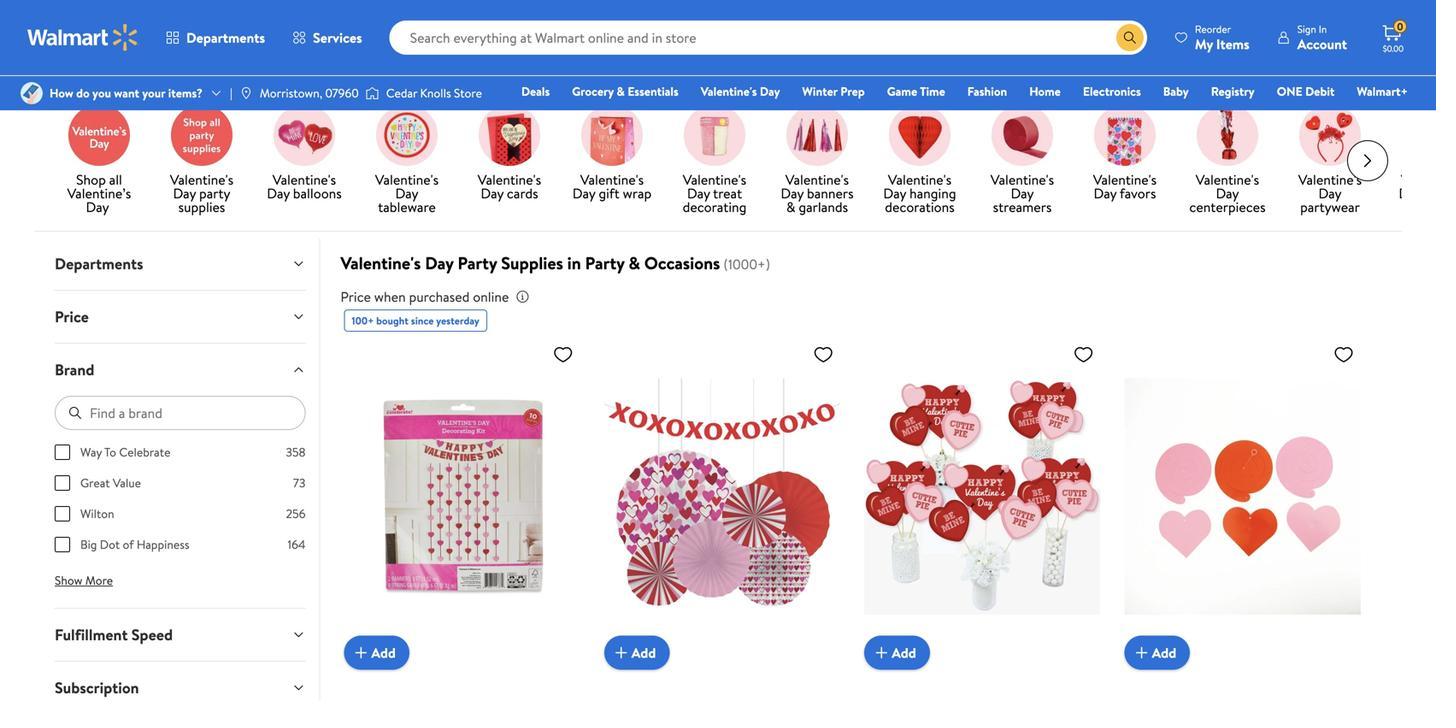 Task type: vqa. For each thing, say whether or not it's contained in the screenshot.
STRAWBERRY on the right
no



Task type: describe. For each thing, give the bounding box(es) containing it.
add to cart image for big dot of happiness conversation hearts - valentine's day party centerpiece sticks - table toppers - set of 15 image
[[871, 643, 892, 663]]

valentine's day cards image
[[479, 104, 540, 166]]

73
[[293, 475, 306, 491]]

valentine's day link
[[693, 82, 788, 100]]

 image for cedar
[[366, 85, 379, 102]]

favors
[[1120, 184, 1156, 203]]

party
[[199, 184, 230, 203]]

show
[[55, 572, 83, 589]]

sign in account
[[1298, 22, 1347, 53]]

partywear
[[1300, 198, 1360, 216]]

valentine's day favors image
[[1094, 104, 1156, 166]]

sort and filter section element
[[34, 35, 1402, 90]]

cedar knolls store
[[386, 85, 482, 101]]

2 party from the left
[[585, 251, 625, 275]]

since
[[411, 313, 434, 328]]

valentine's day treat decorating image
[[684, 104, 746, 166]]

 image for how
[[21, 82, 43, 104]]

sign in to add to favorites list, valentine's day red and pink happy valentine's day decoration kit, 10 pieces, by way to celebrate image
[[553, 344, 573, 365]]

valentine's day cards link
[[465, 104, 554, 204]]

3 paper danglers, way to celebrate, paper material, red and pink color, 5.8 inch image
[[1125, 337, 1361, 656]]

time
[[920, 83, 945, 100]]

day inside shop all valentine's day
[[86, 198, 109, 216]]

valentine's for centerpieces
[[1196, 170, 1259, 189]]

valentine's day partywear image
[[1299, 104, 1361, 166]]

0 horizontal spatial |
[[230, 85, 232, 101]]

valentine's for party
[[341, 251, 421, 275]]

100+ bought since yesterday
[[352, 313, 479, 328]]

one debit link
[[1269, 82, 1343, 100]]

winter
[[802, 83, 838, 100]]

sign in to add to favorites list, 3 paper danglers, way to celebrate, paper material, red and pink color, 5.8 inch image
[[1334, 344, 1354, 365]]

valentine's day partywear link
[[1286, 104, 1375, 217]]

to
[[104, 444, 116, 460]]

valentine's for cards
[[478, 170, 541, 189]]

add button for valentine's day red and pink happy valentine's day decoration kit, 10 pieces, by way to celebrate image
[[344, 636, 409, 670]]

day for banners
[[781, 184, 804, 203]]

show more button
[[41, 567, 127, 594]]

add button for 3 paper danglers, way to celebrate, paper material, red and pink color, 5.8 inch "image"
[[1125, 636, 1190, 670]]

happiness
[[137, 536, 189, 553]]

grocery
[[572, 83, 614, 100]]

valentine's for party
[[170, 170, 233, 189]]

search icon image
[[1123, 31, 1137, 44]]

day for hanging
[[883, 184, 906, 203]]

deals link
[[514, 82, 558, 100]]

valentine's day xoxo banner and paper fan decor kit by way to celebrate image
[[604, 337, 841, 656]]

morristown,
[[260, 85, 322, 101]]

valentine's day centerpieces
[[1190, 170, 1266, 216]]

valentine's day balloons image
[[274, 104, 335, 166]]

winter prep link
[[795, 82, 873, 100]]

one
[[1277, 83, 1303, 100]]

subscription button
[[503, 49, 619, 76]]

hanging
[[910, 184, 956, 203]]

valentine's day banners & garlands image
[[787, 104, 848, 166]]

add to cart image for valentine's day red and pink happy valentine's day decoration kit, 10 pieces, by way to celebrate image
[[351, 643, 371, 663]]

valentine's day
[[701, 83, 780, 100]]

treat
[[713, 184, 742, 203]]

departments inside departments dropdown button
[[55, 253, 143, 275]]

do
[[76, 85, 90, 101]]

day for favors
[[1094, 184, 1117, 203]]

valent
[[1399, 170, 1436, 203]]

value
[[113, 475, 141, 491]]

walmart+ link
[[1349, 82, 1416, 100]]

grocery & essentials link
[[564, 82, 686, 100]]

of
[[123, 536, 134, 553]]

valentine's day hanging decorations link
[[875, 104, 964, 217]]

Find a brand search field
[[55, 396, 306, 430]]

add button for valentine's day xoxo banner and paper fan decor kit by way to celebrate image
[[604, 636, 670, 670]]

brand button
[[41, 344, 319, 396]]

valentine's day cards
[[478, 170, 541, 203]]

Search search field
[[390, 21, 1147, 55]]

$0.00
[[1383, 43, 1404, 54]]

store
[[101, 54, 128, 71]]

valentine's day red and pink happy valentine's day decoration kit, 10 pieces, by way to celebrate image
[[344, 337, 580, 656]]

price button
[[41, 291, 319, 343]]

valentine's day party supplies image
[[171, 104, 233, 166]]

departments inside departments popup button
[[186, 28, 265, 47]]

valentine's day treat decorating link
[[670, 104, 759, 217]]

subscription tab
[[41, 662, 319, 701]]

sign in to add to favorites list, big dot of happiness conversation hearts - valentine's day party centerpiece sticks - table toppers - set of 15 image
[[1073, 344, 1094, 365]]

valentine's day favors
[[1093, 170, 1157, 203]]

way
[[80, 444, 102, 460]]

valentine's for tableware
[[375, 170, 439, 189]]

your
[[142, 85, 165, 101]]

by
[[1229, 53, 1243, 72]]

| inside sort and filter section element
[[1250, 53, 1253, 72]]

shop
[[76, 170, 106, 189]]

valentine's day tableware image
[[376, 104, 438, 166]]

day for balloons
[[267, 184, 290, 203]]

one debit
[[1277, 83, 1335, 100]]

reorder
[[1195, 22, 1231, 36]]

valentine's for hanging
[[888, 170, 952, 189]]

knolls
[[420, 85, 451, 101]]

price tab
[[41, 291, 319, 343]]

speed
[[131, 624, 173, 646]]

deals
[[521, 83, 550, 100]]

(1000+)
[[724, 255, 770, 274]]

bought
[[376, 313, 409, 328]]

day for partywear
[[1319, 184, 1342, 203]]

registry
[[1211, 83, 1255, 100]]

electronics link
[[1075, 82, 1149, 100]]

valentine's day banners & garlands link
[[773, 104, 862, 217]]

debit
[[1306, 83, 1335, 100]]

add button for big dot of happiness conversation hearts - valentine's day party centerpiece sticks - table toppers - set of 15 image
[[865, 636, 930, 670]]

store
[[454, 85, 482, 101]]

account
[[1298, 35, 1347, 53]]

day for party
[[425, 251, 454, 275]]

baby link
[[1156, 82, 1197, 100]]

subscription inside dropdown button
[[55, 677, 139, 699]]

big dot of happiness
[[80, 536, 189, 553]]

valentine's day gift wrap image
[[581, 104, 643, 166]]

celebrate
[[119, 444, 170, 460]]

yesterday
[[436, 313, 479, 328]]

fulfillment speed
[[55, 624, 173, 646]]

valentine's day streamers image
[[992, 104, 1053, 166]]

day for treat
[[687, 184, 710, 203]]

valentine's
[[67, 184, 131, 203]]

game time
[[887, 83, 945, 100]]

supplies
[[178, 198, 225, 216]]

tableware
[[378, 198, 436, 216]]



Task type: locate. For each thing, give the bounding box(es) containing it.
valentine's up garlands
[[786, 170, 849, 189]]

day left winter on the top
[[760, 83, 780, 100]]

valentine's day hanging decorations image
[[889, 104, 951, 166]]

party right in
[[585, 251, 625, 275]]

valentine's day party supplies
[[170, 170, 233, 216]]

walmart image
[[27, 24, 138, 51]]

valentine's up valentine's day treat decorating image
[[701, 83, 757, 100]]

subscription inside button
[[536, 54, 600, 71]]

day inside valentine's day gift wrap
[[573, 184, 595, 203]]

items
[[1216, 35, 1250, 53]]

big dot of happiness conversation hearts - valentine's day party centerpiece sticks - table toppers - set of 15 image
[[865, 337, 1101, 656]]

add for big dot of happiness conversation hearts - valentine's day party centerpiece sticks - table toppers - set of 15 image
[[892, 643, 916, 662]]

valentine's for gift
[[580, 170, 644, 189]]

 image
[[239, 86, 253, 100]]

& left occasions at the top of page
[[629, 251, 640, 275]]

valentine's down valentine's day favors image
[[1093, 170, 1157, 189]]

day
[[760, 83, 780, 100], [173, 184, 196, 203], [267, 184, 290, 203], [395, 184, 419, 203], [481, 184, 504, 203], [573, 184, 595, 203], [687, 184, 710, 203], [781, 184, 804, 203], [883, 184, 906, 203], [1011, 184, 1034, 203], [1094, 184, 1117, 203], [1216, 184, 1239, 203], [1319, 184, 1342, 203], [86, 198, 109, 216], [425, 251, 454, 275]]

in-store button
[[55, 49, 147, 76]]

valentine's inside valentine's day gift wrap
[[580, 170, 644, 189]]

shop all valentine's day image
[[68, 104, 130, 166]]

 image left cedar at left
[[366, 85, 379, 102]]

 image
[[21, 82, 43, 104], [366, 85, 379, 102]]

game
[[887, 83, 917, 100]]

big
[[80, 536, 97, 553]]

streamers
[[993, 198, 1052, 216]]

valentine's down valentine's day cards "image"
[[478, 170, 541, 189]]

valentine's for partywear
[[1299, 170, 1362, 189]]

valentine's up streamers
[[991, 170, 1054, 189]]

party
[[458, 251, 497, 275], [585, 251, 625, 275]]

& left garlands
[[786, 198, 796, 216]]

in
[[1319, 22, 1327, 36]]

price
[[341, 287, 371, 306], [55, 306, 89, 328]]

price when purchased online
[[341, 287, 509, 306]]

1 vertical spatial subscription
[[55, 677, 139, 699]]

2 add to cart image from the left
[[871, 643, 892, 663]]

day inside valentine's day treat decorating
[[687, 184, 710, 203]]

occasions
[[644, 251, 720, 275]]

wilton
[[80, 505, 114, 522]]

items?
[[168, 85, 203, 101]]

brand tab
[[41, 344, 319, 396]]

banners
[[807, 184, 854, 203]]

0
[[1397, 19, 1403, 34]]

valentine's up decorations
[[888, 170, 952, 189]]

fulfillment speed button
[[41, 609, 319, 661]]

| right by
[[1250, 53, 1253, 72]]

day up purchased
[[425, 251, 454, 275]]

home link
[[1022, 82, 1069, 100]]

add button
[[344, 636, 409, 670], [604, 636, 670, 670], [865, 636, 930, 670], [1125, 636, 1190, 670]]

valentine's down valentine's day gift wrap image
[[580, 170, 644, 189]]

0 horizontal spatial party
[[458, 251, 497, 275]]

valentine's inside valentine's day banners & garlands
[[786, 170, 849, 189]]

day inside valentine's day cards
[[481, 184, 504, 203]]

0 horizontal spatial  image
[[21, 82, 43, 104]]

day for gift
[[573, 184, 595, 203]]

prep
[[841, 83, 865, 100]]

shop all valentine's day link
[[55, 104, 144, 217]]

day down valentine's day centerpieces image
[[1216, 184, 1239, 203]]

0 vertical spatial |
[[1250, 53, 1253, 72]]

1 horizontal spatial |
[[1250, 53, 1253, 72]]

valentine's for balloons
[[273, 170, 336, 189]]

valentine's inside valentine's day balloons
[[273, 170, 336, 189]]

1 vertical spatial |
[[230, 85, 232, 101]]

fulfillment
[[55, 624, 128, 646]]

0 horizontal spatial &
[[617, 83, 625, 100]]

valentine's day party supplies in party & occasions (1000+)
[[341, 251, 770, 275]]

0 horizontal spatial subscription
[[55, 677, 139, 699]]

how do you want your items?
[[50, 85, 203, 101]]

valentine's day partywear
[[1299, 170, 1362, 216]]

day left treat
[[687, 184, 710, 203]]

departments button
[[152, 17, 279, 58]]

valentine's day centerpieces image
[[1197, 104, 1258, 166]]

add
[[371, 643, 396, 662], [632, 643, 656, 662], [892, 643, 916, 662], [1152, 643, 1177, 662]]

fulfillment speed tab
[[41, 609, 319, 661]]

day for centerpieces
[[1216, 184, 1239, 203]]

day down shop
[[86, 198, 109, 216]]

day left gift
[[573, 184, 595, 203]]

add to cart image for 3 paper danglers, way to celebrate, paper material, red and pink color, 5.8 inch "image"
[[1132, 643, 1152, 663]]

legal information image
[[516, 290, 529, 304]]

day inside valentine's day balloons
[[267, 184, 290, 203]]

price up brand
[[55, 306, 89, 328]]

valentine's inside valentine's day centerpieces
[[1196, 170, 1259, 189]]

dot
[[100, 536, 120, 553]]

valentine's up supplies
[[170, 170, 233, 189]]

2 vertical spatial &
[[629, 251, 640, 275]]

valentine's for banners
[[786, 170, 849, 189]]

1 horizontal spatial price
[[341, 287, 371, 306]]

day down valentine's day tableware image
[[395, 184, 419, 203]]

day down valentine's day partywear image
[[1319, 184, 1342, 203]]

walmart+
[[1357, 83, 1408, 100]]

0 horizontal spatial add to cart image
[[351, 643, 371, 663]]

purchased
[[409, 287, 470, 306]]

0 vertical spatial &
[[617, 83, 625, 100]]

None checkbox
[[55, 475, 70, 491], [55, 537, 70, 552], [55, 475, 70, 491], [55, 537, 70, 552]]

valentine's inside valentine's day hanging decorations
[[888, 170, 952, 189]]

&
[[617, 83, 625, 100], [786, 198, 796, 216], [629, 251, 640, 275]]

valentine's day treat decorating
[[683, 170, 747, 216]]

in-
[[87, 54, 101, 71]]

1 add to cart image from the left
[[611, 643, 632, 663]]

2 add button from the left
[[604, 636, 670, 670]]

& inside valentine's day banners & garlands
[[786, 198, 796, 216]]

electronics
[[1083, 83, 1141, 100]]

1 add from the left
[[371, 643, 396, 662]]

day inside valentine's day centerpieces
[[1216, 184, 1239, 203]]

day inside valentine's day party supplies
[[173, 184, 196, 203]]

my
[[1195, 35, 1213, 53]]

great
[[80, 475, 110, 491]]

party up online
[[458, 251, 497, 275]]

add for valentine's day xoxo banner and paper fan decor kit by way to celebrate image
[[632, 643, 656, 662]]

day inside 'valentine's day favors'
[[1094, 184, 1117, 203]]

valentine's
[[701, 83, 757, 100], [170, 170, 233, 189], [273, 170, 336, 189], [375, 170, 439, 189], [478, 170, 541, 189], [580, 170, 644, 189], [683, 170, 746, 189], [786, 170, 849, 189], [888, 170, 952, 189], [991, 170, 1054, 189], [1093, 170, 1157, 189], [1196, 170, 1259, 189], [1299, 170, 1362, 189], [341, 251, 421, 275]]

day down valentine's day streamers image
[[1011, 184, 1034, 203]]

reorder my items
[[1195, 22, 1250, 53]]

supplies
[[501, 251, 563, 275]]

services
[[313, 28, 362, 47]]

day for party
[[173, 184, 196, 203]]

balloons
[[293, 184, 342, 203]]

grocery & essentials
[[572, 83, 679, 100]]

all
[[109, 170, 122, 189]]

day for tableware
[[395, 184, 419, 203]]

valentine's day tableware link
[[362, 104, 451, 217]]

day inside valentine's day partywear
[[1319, 184, 1342, 203]]

game time link
[[879, 82, 953, 100]]

morristown, 07960
[[260, 85, 359, 101]]

add to cart image
[[611, 643, 632, 663], [1132, 643, 1152, 663]]

day left party
[[173, 184, 196, 203]]

shop all valentine's day
[[67, 170, 131, 216]]

2 add from the left
[[632, 643, 656, 662]]

day inside valentine's day banners & garlands
[[781, 184, 804, 203]]

in-store
[[87, 54, 128, 71]]

day left cards
[[481, 184, 504, 203]]

day left banners
[[781, 184, 804, 203]]

winter prep
[[802, 83, 865, 100]]

| right 'items?'
[[230, 85, 232, 101]]

1 vertical spatial departments
[[55, 253, 143, 275]]

 image left 'how'
[[21, 82, 43, 104]]

1 add button from the left
[[344, 636, 409, 670]]

1 vertical spatial &
[[786, 198, 796, 216]]

valentine's up decorating at the top of the page
[[683, 170, 746, 189]]

& right grocery
[[617, 83, 625, 100]]

valentine's day gift wrap
[[573, 170, 652, 203]]

valentine's day favors link
[[1081, 104, 1170, 204]]

subscription down fulfillment
[[55, 677, 139, 699]]

0 horizontal spatial add to cart image
[[611, 643, 632, 663]]

1 horizontal spatial party
[[585, 251, 625, 275]]

day for cards
[[481, 184, 504, 203]]

0 vertical spatial subscription
[[536, 54, 600, 71]]

valentine's day balloons
[[267, 170, 342, 203]]

valentine's down valentine's day balloons image
[[273, 170, 336, 189]]

centerpieces
[[1190, 198, 1266, 216]]

sort by |
[[1200, 53, 1253, 72]]

2 add to cart image from the left
[[1132, 643, 1152, 663]]

way to celebrate
[[80, 444, 170, 460]]

day inside valentine's day streamers
[[1011, 184, 1034, 203]]

price up 100+
[[341, 287, 371, 306]]

day left hanging
[[883, 184, 906, 203]]

valentine's for treat
[[683, 170, 746, 189]]

you
[[92, 85, 111, 101]]

price for price
[[55, 306, 89, 328]]

gift
[[599, 184, 620, 203]]

fashion link
[[960, 82, 1015, 100]]

valentine's for favors
[[1093, 170, 1157, 189]]

departments button
[[41, 238, 319, 290]]

add for valentine's day red and pink happy valentine's day decoration kit, 10 pieces, by way to celebrate image
[[371, 643, 396, 662]]

valentine's up centerpieces
[[1196, 170, 1259, 189]]

decorations
[[885, 198, 955, 216]]

None checkbox
[[55, 445, 70, 460], [55, 506, 70, 522], [55, 445, 70, 460], [55, 506, 70, 522]]

1 horizontal spatial add to cart image
[[1132, 643, 1152, 663]]

Walmart Site-Wide search field
[[390, 21, 1147, 55]]

0 horizontal spatial price
[[55, 306, 89, 328]]

day inside valentine's day hanging decorations
[[883, 184, 906, 203]]

decorating
[[683, 198, 747, 216]]

1 horizontal spatial subscription
[[536, 54, 600, 71]]

valentine's up 'tableware' on the left of page
[[375, 170, 439, 189]]

07960
[[325, 85, 359, 101]]

price inside price dropdown button
[[55, 306, 89, 328]]

valentine's for streamers
[[991, 170, 1054, 189]]

how
[[50, 85, 73, 101]]

day for streamers
[[1011, 184, 1034, 203]]

departments tab
[[41, 238, 319, 290]]

0 vertical spatial departments
[[186, 28, 265, 47]]

4 add button from the left
[[1125, 636, 1190, 670]]

2 horizontal spatial &
[[786, 198, 796, 216]]

sign in to add to favorites list, valentine's day xoxo banner and paper fan decor kit by way to celebrate image
[[813, 344, 834, 365]]

day left the favors
[[1094, 184, 1117, 203]]

valentine's inside valentine's day treat decorating
[[683, 170, 746, 189]]

1 horizontal spatial departments
[[186, 28, 265, 47]]

wrap
[[623, 184, 652, 203]]

4 add from the left
[[1152, 643, 1177, 662]]

departments up 'items?'
[[186, 28, 265, 47]]

1 horizontal spatial  image
[[366, 85, 379, 102]]

valentine's day hanging decorations
[[883, 170, 956, 216]]

registry link
[[1204, 82, 1263, 100]]

1 horizontal spatial &
[[629, 251, 640, 275]]

3 add button from the left
[[865, 636, 930, 670]]

add to cart image
[[351, 643, 371, 663], [871, 643, 892, 663]]

brand group
[[55, 444, 306, 567]]

subscription up grocery
[[536, 54, 600, 71]]

1 horizontal spatial add to cart image
[[871, 643, 892, 663]]

more
[[85, 572, 113, 589]]

fashion
[[968, 83, 1007, 100]]

essentials
[[628, 83, 679, 100]]

cedar
[[386, 85, 417, 101]]

add for 3 paper danglers, way to celebrate, paper material, red and pink color, 5.8 inch "image"
[[1152, 643, 1177, 662]]

departments down shop all valentine's day
[[55, 253, 143, 275]]

add to cart image for valentine's day xoxo banner and paper fan decor kit by way to celebrate image
[[611, 643, 632, 663]]

0 horizontal spatial departments
[[55, 253, 143, 275]]

valentine's up partywear
[[1299, 170, 1362, 189]]

day left balloons
[[267, 184, 290, 203]]

day inside valentine's day tableware
[[395, 184, 419, 203]]

sign
[[1298, 22, 1316, 36]]

next slide for chipmodulewithimages list image
[[1347, 140, 1388, 181]]

1 add to cart image from the left
[[351, 643, 371, 663]]

price for price when purchased online
[[341, 287, 371, 306]]

valentine's up when
[[341, 251, 421, 275]]

online
[[473, 287, 509, 306]]

brand
[[55, 359, 94, 381]]

3 add from the left
[[892, 643, 916, 662]]

1 party from the left
[[458, 251, 497, 275]]

subscription button
[[41, 662, 319, 701]]



